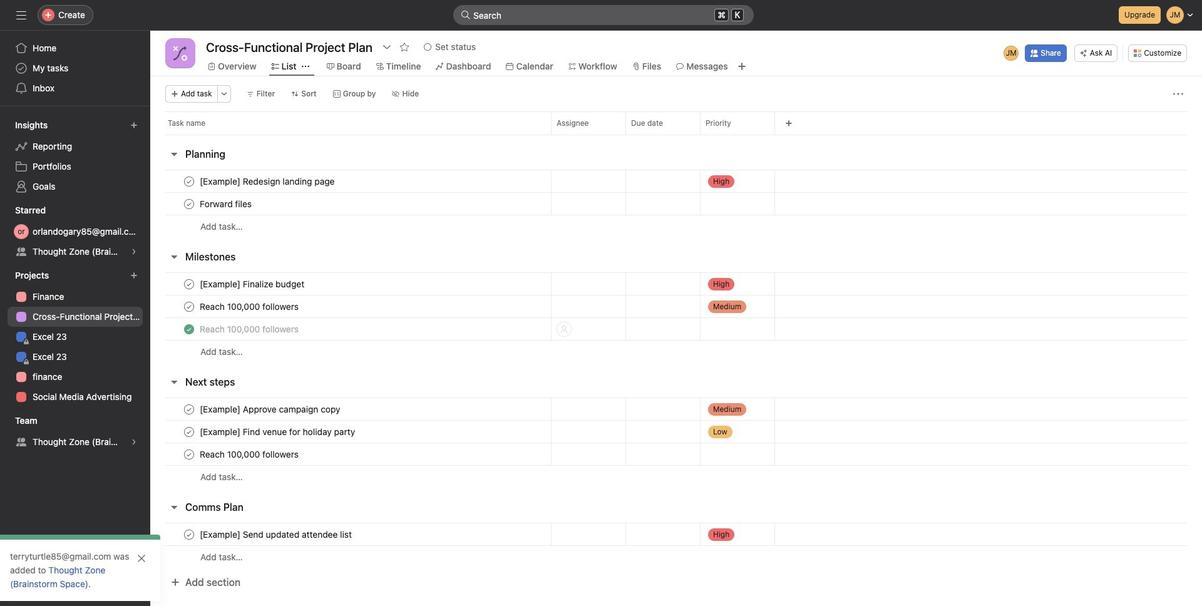 Task type: describe. For each thing, give the bounding box(es) containing it.
global element
[[0, 31, 150, 106]]

header milestones tree grid
[[150, 272, 1202, 363]]

1 reach 100,000 followers cell from the top
[[150, 295, 551, 318]]

task name text field for completed "checkbox"
[[197, 323, 302, 335]]

prominent image
[[461, 10, 471, 20]]

task name text field for mark complete option within [example] redesign landing page "cell"
[[197, 175, 338, 188]]

collapse task list for this group image for [example] redesign landing page "cell"
[[169, 149, 179, 159]]

see details, thought zone (brainstorm space) image inside the starred element
[[130, 248, 138, 255]]

mark complete checkbox for the "forward files" cell
[[182, 196, 197, 211]]

reach 100,000 followers cell for collapse task list for this group icon for [example] finalize budget cell
[[150, 317, 551, 341]]

collapse task list for this group image
[[169, 502, 179, 512]]

mark complete image for the [example] approve campaign copy "cell" collapse task list for this group icon
[[182, 402, 197, 417]]

task name text field for mark complete option inside [example] send updated attendee list cell
[[197, 528, 356, 541]]

more actions image
[[1173, 89, 1183, 99]]

new insights image
[[130, 121, 138, 129]]

hide sidebar image
[[16, 10, 26, 20]]

Completed checkbox
[[182, 322, 197, 337]]

mark complete image for first reach 100,000 followers cell from the top
[[182, 299, 197, 314]]

mark complete image for reach 100,000 followers cell corresponding to the [example] approve campaign copy "cell" collapse task list for this group icon
[[182, 447, 197, 462]]

mark complete checkbox for [example] send updated attendee list cell
[[182, 527, 197, 542]]

show options image
[[382, 42, 392, 52]]

insights element
[[0, 114, 150, 199]]

mark complete checkbox for [example] finalize budget cell
[[182, 276, 197, 291]]

teams element
[[0, 410, 150, 455]]

see details, thought zone (brainstorm space) image inside teams element
[[130, 438, 138, 446]]

completed image
[[182, 322, 197, 337]]

tab actions image
[[302, 63, 309, 70]]

mark complete checkbox for reach 100,000 followers cell corresponding to the [example] approve campaign copy "cell" collapse task list for this group icon
[[182, 447, 197, 462]]

projects element
[[0, 264, 150, 410]]

task name text field for mark complete option in 'header milestones' tree grid
[[197, 300, 302, 313]]

header planning tree grid
[[150, 170, 1202, 238]]

[example] send updated attendee list cell
[[150, 523, 551, 546]]

reach 100,000 followers cell for the [example] approve campaign copy "cell" collapse task list for this group icon
[[150, 443, 551, 466]]

mark complete image inside '[example] find venue for holiday party' cell
[[182, 424, 197, 439]]

[example] find venue for holiday party cell
[[150, 420, 551, 443]]

mark complete image for collapse task list for this group icon for [example] finalize budget cell
[[182, 276, 197, 291]]

[example] approve campaign copy cell
[[150, 398, 551, 421]]

add field image
[[785, 120, 793, 127]]



Task type: vqa. For each thing, say whether or not it's contained in the screenshot.
the list link
no



Task type: locate. For each thing, give the bounding box(es) containing it.
line_and_symbols image
[[173, 46, 188, 61]]

mark complete checkbox for '[example] find venue for holiday party' cell
[[182, 424, 197, 439]]

task name text field inside [example] finalize budget cell
[[197, 278, 308, 290]]

Task name text field
[[197, 198, 256, 210], [197, 278, 308, 290], [197, 300, 302, 313], [197, 323, 302, 335], [197, 403, 344, 415], [197, 425, 359, 438], [197, 448, 302, 461]]

see details, thought zone (brainstorm space) image
[[130, 248, 138, 255], [130, 438, 138, 446]]

1 mark complete checkbox from the top
[[182, 196, 197, 211]]

0 vertical spatial mark complete image
[[182, 276, 197, 291]]

mark complete checkbox inside [example] redesign landing page "cell"
[[182, 174, 197, 189]]

1 see details, thought zone (brainstorm space) image from the top
[[130, 248, 138, 255]]

2 see details, thought zone (brainstorm space) image from the top
[[130, 438, 138, 446]]

add tab image
[[737, 61, 747, 71]]

collapse task list for this group image
[[169, 149, 179, 159], [169, 252, 179, 262], [169, 377, 179, 387]]

task name text field inside [example] send updated attendee list cell
[[197, 528, 356, 541]]

2 mark complete image from the top
[[182, 402, 197, 417]]

mark complete checkbox inside the "forward files" cell
[[182, 196, 197, 211]]

2 collapse task list for this group image from the top
[[169, 252, 179, 262]]

Search tasks, projects, and more text field
[[453, 5, 754, 25]]

[example] finalize budget cell
[[150, 272, 551, 296]]

4 mark complete checkbox from the top
[[182, 527, 197, 542]]

1 vertical spatial mark complete image
[[182, 402, 197, 417]]

1 task name text field from the top
[[197, 175, 338, 188]]

task name text field for mark complete option in the header next steps tree grid
[[197, 448, 302, 461]]

2 task name text field from the top
[[197, 278, 308, 290]]

2 task name text field from the top
[[197, 528, 356, 541]]

Mark complete checkbox
[[182, 196, 197, 211], [182, 276, 197, 291], [182, 402, 197, 417], [182, 424, 197, 439]]

mark complete checkbox for the [example] approve campaign copy "cell"
[[182, 402, 197, 417]]

new project or portfolio image
[[130, 272, 138, 279]]

Mark complete checkbox
[[182, 174, 197, 189], [182, 299, 197, 314], [182, 447, 197, 462], [182, 527, 197, 542]]

4 mark complete checkbox from the top
[[182, 424, 197, 439]]

1 mark complete image from the top
[[182, 276, 197, 291]]

header comms plan tree grid
[[150, 523, 1202, 569]]

3 collapse task list for this group image from the top
[[169, 377, 179, 387]]

task name text field for mark complete checkbox within the the "forward files" cell
[[197, 198, 256, 210]]

mark complete image inside the "forward files" cell
[[182, 196, 197, 211]]

5 mark complete image from the top
[[182, 527, 197, 542]]

0 vertical spatial collapse task list for this group image
[[169, 149, 179, 159]]

task name text field for mark complete checkbox in [example] finalize budget cell
[[197, 278, 308, 290]]

task name text field for mark complete checkbox within the the [example] approve campaign copy "cell"
[[197, 403, 344, 415]]

mark complete image inside [example] redesign landing page "cell"
[[182, 174, 197, 189]]

mark complete image for [example] send updated attendee list cell
[[182, 527, 197, 542]]

1 vertical spatial task name text field
[[197, 528, 356, 541]]

mark complete checkbox inside [example] send updated attendee list cell
[[182, 527, 197, 542]]

1 task name text field from the top
[[197, 198, 256, 210]]

3 mark complete image from the top
[[182, 424, 197, 439]]

Task name text field
[[197, 175, 338, 188], [197, 528, 356, 541]]

3 reach 100,000 followers cell from the top
[[150, 443, 551, 466]]

0 vertical spatial task name text field
[[197, 175, 338, 188]]

task name text field for mark complete checkbox inside '[example] find venue for holiday party' cell
[[197, 425, 359, 438]]

row
[[150, 111, 1202, 135], [165, 134, 1187, 135], [150, 170, 1202, 193], [150, 192, 1202, 215], [150, 215, 1202, 238], [150, 272, 1202, 296], [150, 295, 1202, 318], [150, 317, 1202, 341], [150, 340, 1202, 363], [150, 398, 1202, 421], [150, 420, 1202, 443], [150, 443, 1202, 466], [150, 465, 1202, 488], [150, 523, 1202, 546], [150, 545, 1202, 569]]

3 task name text field from the top
[[197, 300, 302, 313]]

mark complete checkbox inside [example] finalize budget cell
[[182, 276, 197, 291]]

1 vertical spatial collapse task list for this group image
[[169, 252, 179, 262]]

1 vertical spatial see details, thought zone (brainstorm space) image
[[130, 438, 138, 446]]

2 vertical spatial mark complete image
[[182, 424, 197, 439]]

collapse task list for this group image for [example] finalize budget cell
[[169, 252, 179, 262]]

None field
[[453, 5, 754, 25]]

2 mark complete checkbox from the top
[[182, 299, 197, 314]]

forward files cell
[[150, 192, 551, 215]]

reach 100,000 followers cell
[[150, 295, 551, 318], [150, 317, 551, 341], [150, 443, 551, 466]]

3 mark complete image from the top
[[182, 299, 197, 314]]

6 task name text field from the top
[[197, 425, 359, 438]]

mark complete image
[[182, 174, 197, 189], [182, 196, 197, 211], [182, 299, 197, 314], [182, 447, 197, 462], [182, 527, 197, 542]]

task name text field inside the "forward files" cell
[[197, 198, 256, 210]]

add to starred image
[[400, 42, 410, 52]]

mark complete image inside the [example] approve campaign copy "cell"
[[182, 402, 197, 417]]

mark complete image
[[182, 276, 197, 291], [182, 402, 197, 417], [182, 424, 197, 439]]

1 mark complete image from the top
[[182, 174, 197, 189]]

task name text field inside the [example] approve campaign copy "cell"
[[197, 403, 344, 415]]

mark complete checkbox inside header next steps tree grid
[[182, 447, 197, 462]]

0 vertical spatial see details, thought zone (brainstorm space) image
[[130, 248, 138, 255]]

mark complete image inside 'header milestones' tree grid
[[182, 299, 197, 314]]

task name text field inside '[example] find venue for holiday party' cell
[[197, 425, 359, 438]]

mark complete checkbox for [example] redesign landing page "cell"
[[182, 174, 197, 189]]

mark complete image inside [example] finalize budget cell
[[182, 276, 197, 291]]

mark complete image for [example] redesign landing page "cell"
[[182, 174, 197, 189]]

mark complete image inside header next steps tree grid
[[182, 447, 197, 462]]

task name text field inside [example] redesign landing page "cell"
[[197, 175, 338, 188]]

close image
[[137, 554, 147, 564]]

4 mark complete image from the top
[[182, 447, 197, 462]]

mark complete checkbox inside 'header milestones' tree grid
[[182, 299, 197, 314]]

2 mark complete checkbox from the top
[[182, 276, 197, 291]]

mark complete image inside [example] send updated attendee list cell
[[182, 527, 197, 542]]

collapse task list for this group image for the [example] approve campaign copy "cell"
[[169, 377, 179, 387]]

starred element
[[0, 199, 150, 264]]

more actions image
[[220, 90, 228, 98]]

1 collapse task list for this group image from the top
[[169, 149, 179, 159]]

1 mark complete checkbox from the top
[[182, 174, 197, 189]]

[example] redesign landing page cell
[[150, 170, 551, 193]]

4 task name text field from the top
[[197, 323, 302, 335]]

header next steps tree grid
[[150, 398, 1202, 488]]

3 mark complete checkbox from the top
[[182, 447, 197, 462]]

3 mark complete checkbox from the top
[[182, 402, 197, 417]]

mark complete checkbox for first reach 100,000 followers cell from the top
[[182, 299, 197, 314]]

5 task name text field from the top
[[197, 403, 344, 415]]

2 vertical spatial collapse task list for this group image
[[169, 377, 179, 387]]

mark complete checkbox inside the [example] approve campaign copy "cell"
[[182, 402, 197, 417]]

mark complete checkbox inside '[example] find venue for holiday party' cell
[[182, 424, 197, 439]]

7 task name text field from the top
[[197, 448, 302, 461]]

None text field
[[203, 36, 376, 58]]

2 reach 100,000 followers cell from the top
[[150, 317, 551, 341]]

2 mark complete image from the top
[[182, 196, 197, 211]]

mark complete image for the "forward files" cell
[[182, 196, 197, 211]]



